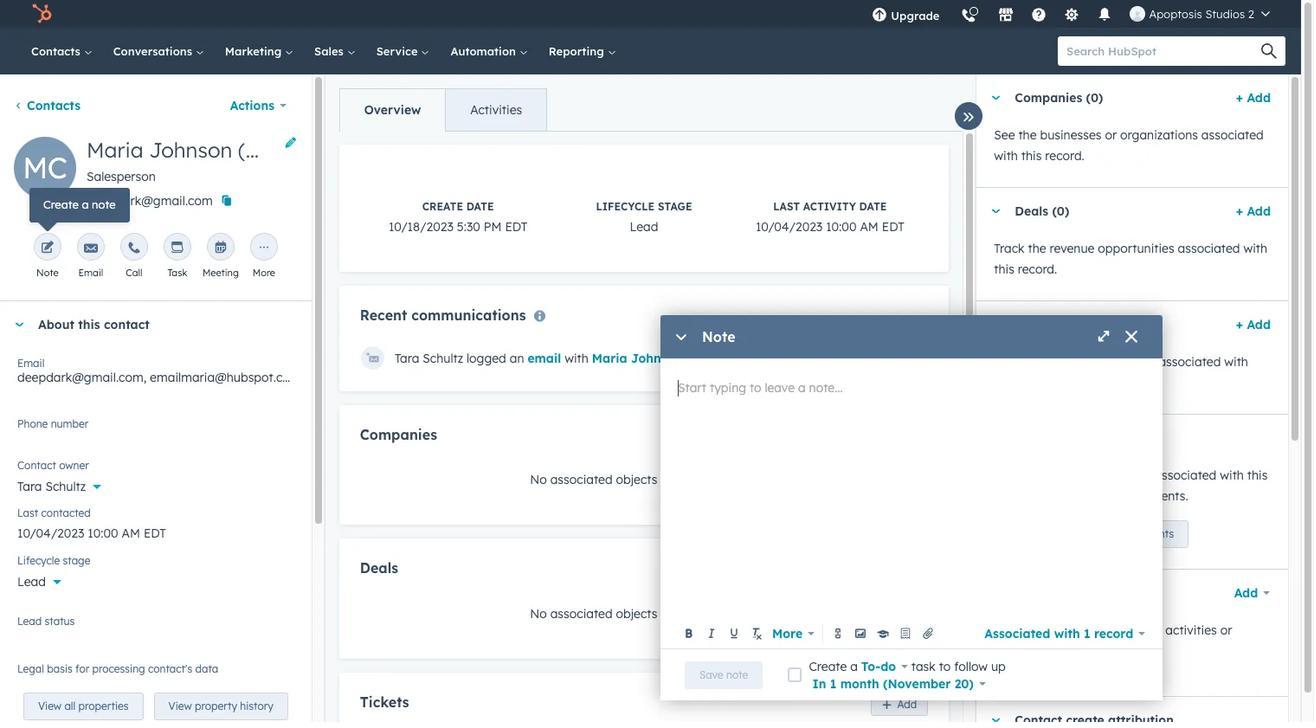 Task type: describe. For each thing, give the bounding box(es) containing it.
lifecycle stage
[[17, 554, 90, 567]]

to-do
[[862, 659, 896, 674]]

calling icon button
[[955, 2, 984, 27]]

an
[[510, 350, 524, 366]]

revenue
[[1050, 241, 1095, 256]]

contact owner
[[17, 459, 89, 472]]

associated
[[985, 626, 1051, 641]]

in 1 month (november 20) button
[[813, 673, 986, 694]]

view all properties link
[[23, 693, 143, 721]]

see for see the files attached to your activities or uploaded to this record.
[[994, 623, 1015, 638]]

tickets for tickets
[[360, 694, 409, 711]]

actions button
[[219, 88, 298, 123]]

a for create a
[[851, 659, 858, 674]]

view all properties
[[38, 700, 129, 713]]

tickets (0)
[[1015, 317, 1079, 333]]

caret image for companies (0)
[[991, 96, 1001, 100]]

requests
[[1107, 354, 1156, 370]]

menu containing apoptosis studios 2
[[862, 0, 1281, 34]]

create a note
[[43, 197, 116, 211]]

associated inside see the businesses or organizations associated with this record.
[[1202, 127, 1264, 143]]

create a
[[809, 659, 862, 674]]

collect
[[994, 468, 1033, 483]]

1 vertical spatial contacts
[[27, 98, 81, 113]]

in 1 month (november 20)
[[813, 676, 974, 692]]

in
[[813, 676, 827, 692]]

1 vertical spatial up
[[991, 659, 1006, 674]]

of for companies
[[661, 472, 673, 488]]

associated inside track the customer requests associated with this record.
[[1159, 354, 1221, 370]]

meeting image
[[214, 242, 228, 255]]

save note
[[700, 668, 748, 681]]

actions
[[230, 98, 275, 113]]

customer
[[1050, 354, 1103, 370]]

october
[[837, 350, 883, 366]]

this inside track the revenue opportunities associated with this record.
[[994, 262, 1015, 277]]

hubspot
[[1075, 488, 1126, 504]]

record. inside track the customer requests associated with this record.
[[1018, 375, 1058, 391]]

the for customer
[[1028, 354, 1047, 370]]

attached
[[1067, 623, 1119, 638]]

tara for tara schultz
[[17, 479, 42, 494]]

1 inside popup button
[[830, 676, 837, 692]]

notifications button
[[1091, 0, 1120, 28]]

task
[[912, 659, 936, 674]]

sales
[[314, 44, 347, 58]]

tickets for tickets (0)
[[1015, 317, 1058, 333]]

about this contact button
[[0, 301, 294, 348]]

help image
[[1032, 8, 1047, 23]]

set
[[1091, 527, 1107, 540]]

this inside see the files attached to your activities or uploaded to this record.
[[1067, 643, 1087, 659]]

no for deals
[[530, 606, 547, 622]]

companies for companies (0)
[[1015, 90, 1083, 106]]

contact inside dropdown button
[[104, 317, 150, 333]]

0 horizontal spatial to
[[939, 659, 951, 674]]

create for 10/18/2023
[[422, 200, 463, 213]]

add inside add popup button
[[1235, 585, 1259, 601]]

caret image
[[991, 718, 1001, 722]]

10/18/2023
[[389, 219, 454, 235]]

upgrade image
[[872, 8, 888, 23]]

exist. for deals
[[729, 606, 758, 622]]

deals (0) button
[[977, 188, 1230, 235]]

more button
[[769, 621, 818, 646]]

maria johnson (sample contact)
[[87, 137, 410, 163]]

note inside tooltip
[[92, 197, 116, 211]]

contact's
[[148, 662, 192, 675]]

all
[[64, 700, 76, 713]]

objects for companies
[[616, 472, 658, 488]]

1 vertical spatial contacts link
[[14, 98, 81, 113]]

october 4, 2023
[[837, 350, 928, 366]]

task image
[[170, 242, 184, 255]]

payments inside collect and track payments associated with this contact using hubspot payments.
[[1094, 468, 1151, 483]]

1 vertical spatial payments
[[1126, 527, 1174, 540]]

sales link
[[304, 28, 366, 74]]

last for last activity date 10/04/2023 10:00 am edt
[[774, 200, 800, 213]]

a for create a note
[[82, 197, 89, 211]]

do
[[881, 659, 896, 674]]

marketplaces image
[[999, 8, 1014, 23]]

caret image for deals (0)
[[991, 209, 1001, 213]]

add button
[[871, 694, 929, 716]]

with for collect and track payments associated with this contact using hubspot payments.
[[1220, 468, 1244, 483]]

see for see the businesses or organizations associated with this record.
[[994, 127, 1015, 143]]

minimize dialog image
[[675, 331, 688, 345]]

emailmaria@hubspot.com
[[150, 370, 301, 385]]

with inside associated with 1 record popup button
[[1055, 626, 1081, 641]]

am
[[860, 219, 879, 235]]

email
[[528, 350, 561, 366]]

the for revenue
[[1028, 241, 1047, 256]]

contacts inside contacts link
[[31, 44, 84, 58]]

collect and track payments associated with this contact using hubspot payments.
[[994, 468, 1268, 504]]

+ for track the customer requests associated with this record.
[[1236, 317, 1244, 333]]

stage
[[63, 554, 90, 567]]

payments.
[[1129, 488, 1189, 504]]

no associated objects of this type exist. for deals
[[530, 606, 758, 622]]

email for email deepdark@gmail.com, emailmaria@hubspot.com
[[17, 357, 44, 370]]

0 vertical spatial johnson
[[149, 137, 232, 163]]

communications
[[412, 307, 526, 324]]

(november
[[883, 676, 951, 692]]

contact inside collect and track payments associated with this contact using hubspot payments.
[[994, 488, 1038, 504]]

associated inside track the revenue opportunities associated with this record.
[[1178, 241, 1241, 256]]

close dialog image
[[1125, 331, 1139, 345]]

0 vertical spatial contacts link
[[21, 28, 103, 74]]

companies (0)
[[1015, 90, 1104, 106]]

apoptosis
[[1150, 7, 1203, 21]]

(0) for deals (0)
[[1053, 204, 1070, 219]]

this inside dropdown button
[[78, 317, 100, 333]]

lead inside lifecycle stage lead
[[630, 219, 659, 235]]

edt inside the last activity date 10/04/2023 10:00 am edt
[[882, 219, 905, 235]]

1 vertical spatial (sample
[[686, 350, 736, 366]]

history
[[240, 700, 274, 713]]

call image
[[127, 242, 141, 255]]

see the businesses or organizations associated with this record.
[[994, 127, 1264, 164]]

0 vertical spatial more
[[253, 267, 275, 279]]

10:00
[[826, 219, 857, 235]]

or inside see the files attached to your activities or uploaded to this record.
[[1221, 623, 1233, 638]]

the for businesses
[[1019, 127, 1037, 143]]

1 vertical spatial johnson
[[631, 350, 683, 366]]

to-
[[862, 659, 881, 674]]

activities
[[471, 102, 522, 118]]

2 horizontal spatial create
[[809, 659, 847, 674]]

type for deals
[[700, 606, 725, 622]]

add for track the customer requests associated with this record.
[[1247, 317, 1271, 333]]

caret image for about this contact
[[14, 323, 24, 327]]

this inside track the customer requests associated with this record.
[[994, 375, 1015, 391]]

1 horizontal spatial up
[[1110, 527, 1123, 540]]

note inside button
[[727, 668, 748, 681]]

hubspot link
[[21, 3, 65, 24]]

reporting link
[[538, 28, 627, 74]]

automation
[[451, 44, 519, 58]]

2 horizontal spatial to
[[1122, 623, 1134, 638]]

record. inside see the businesses or organizations associated with this record.
[[1046, 148, 1085, 164]]

schultz for tara schultz logged an email with maria johnson (sample contact)
[[423, 350, 463, 366]]

+ for see the businesses or organizations associated with this record.
[[1236, 90, 1244, 106]]

using
[[1041, 488, 1072, 504]]

associated with 1 record button
[[985, 621, 1146, 646]]

+ add for track the customer requests associated with this record.
[[1236, 317, 1271, 333]]

+ add button for see the businesses or organizations associated with this record.
[[1236, 87, 1271, 108]]

set up payments
[[1091, 527, 1174, 540]]

exist. for companies
[[729, 472, 758, 488]]

email for email
[[78, 267, 103, 279]]

companies for companies
[[360, 426, 437, 444]]

help button
[[1025, 0, 1054, 28]]

view property history link
[[154, 693, 288, 721]]

overview
[[364, 102, 421, 118]]

lifecycle for lifecycle stage lead
[[596, 200, 655, 213]]

edt inside create date 10/18/2023 5:30 pm edt
[[505, 219, 528, 235]]

activity
[[803, 200, 856, 213]]

files
[[1040, 623, 1063, 638]]

+ add button for track the revenue opportunities associated with this record.
[[1236, 201, 1271, 222]]

with for track the customer requests associated with this record.
[[1225, 354, 1249, 370]]

contacted
[[41, 507, 91, 520]]

notifications image
[[1098, 8, 1113, 23]]

view for view all properties
[[38, 700, 62, 713]]

to-do button
[[862, 656, 908, 677]]

activities link
[[445, 89, 547, 131]]

track
[[1062, 468, 1091, 483]]

apoptosis studios 2 button
[[1120, 0, 1281, 28]]

opportunities
[[1098, 241, 1175, 256]]

date inside the last activity date 10/04/2023 10:00 am edt
[[859, 200, 887, 213]]

1 horizontal spatial to
[[1052, 643, 1064, 659]]

0 horizontal spatial note
[[36, 267, 59, 279]]

for
[[75, 662, 89, 675]]

calling icon image
[[962, 9, 977, 24]]

reporting
[[549, 44, 608, 58]]

associated with 1 record
[[985, 626, 1134, 641]]

view property history
[[168, 700, 274, 713]]

add inside add button
[[898, 698, 917, 711]]

tara for tara schultz logged an email with maria johnson (sample contact)
[[395, 350, 419, 366]]



Task type: vqa. For each thing, say whether or not it's contained in the screenshot.
Reporting
yes



Task type: locate. For each thing, give the bounding box(es) containing it.
0 horizontal spatial more
[[253, 267, 275, 279]]

month
[[841, 676, 880, 692]]

0 horizontal spatial tara
[[17, 479, 42, 494]]

(sample down actions popup button
[[238, 137, 319, 163]]

with for tara schultz logged an email with maria johnson (sample contact)
[[565, 350, 589, 366]]

businesses
[[1040, 127, 1102, 143]]

track down "tickets (0)"
[[994, 354, 1025, 370]]

create
[[43, 197, 79, 211], [422, 200, 463, 213], [809, 659, 847, 674]]

date up am
[[859, 200, 887, 213]]

1 horizontal spatial view
[[168, 700, 192, 713]]

+ add for see the businesses or organizations associated with this record.
[[1236, 90, 1271, 106]]

the inside see the businesses or organizations associated with this record.
[[1019, 127, 1037, 143]]

the left revenue
[[1028, 241, 1047, 256]]

add for see the businesses or organizations associated with this record.
[[1247, 90, 1271, 106]]

0 vertical spatial type
[[700, 472, 725, 488]]

1 vertical spatial deals
[[360, 560, 399, 577]]

of for deals
[[661, 606, 673, 622]]

+ add button
[[1236, 87, 1271, 108], [1236, 201, 1271, 222], [1236, 314, 1271, 335]]

0 vertical spatial payments
[[1094, 468, 1151, 483]]

0 horizontal spatial note
[[92, 197, 116, 211]]

deepdark@gmail.com
[[87, 193, 213, 209]]

1 horizontal spatial create
[[422, 200, 463, 213]]

1 horizontal spatial maria
[[592, 350, 628, 366]]

2 vertical spatial + add button
[[1236, 314, 1271, 335]]

note down note icon at the left top of page
[[36, 267, 59, 279]]

settings image
[[1065, 8, 1080, 23]]

2 + from the top
[[1236, 204, 1244, 219]]

2 of from the top
[[661, 606, 673, 622]]

track inside track the customer requests associated with this record.
[[994, 354, 1025, 370]]

see down companies (0)
[[994, 127, 1015, 143]]

payments down payments.
[[1126, 527, 1174, 540]]

(0) up revenue
[[1053, 204, 1070, 219]]

1 vertical spatial tickets
[[360, 694, 409, 711]]

0 vertical spatial contact)
[[325, 137, 410, 163]]

track for track the revenue opportunities associated with this record.
[[994, 241, 1025, 256]]

last activity date 10/04/2023 10:00 am edt
[[756, 200, 905, 235]]

0 horizontal spatial 1
[[830, 676, 837, 692]]

companies (0) button
[[977, 74, 1230, 121]]

(0) inside dropdown button
[[1053, 204, 1070, 219]]

1 horizontal spatial lifecycle
[[596, 200, 655, 213]]

0 vertical spatial deals
[[1015, 204, 1049, 219]]

or inside see the businesses or organizations associated with this record.
[[1105, 127, 1117, 143]]

1 objects from the top
[[616, 472, 658, 488]]

with for track the revenue opportunities associated with this record.
[[1244, 241, 1268, 256]]

1 vertical spatial caret image
[[991, 209, 1001, 213]]

0 vertical spatial exist.
[[729, 472, 758, 488]]

view left all
[[38, 700, 62, 713]]

navigation
[[339, 88, 548, 132]]

0 horizontal spatial up
[[991, 659, 1006, 674]]

1 vertical spatial no
[[530, 606, 547, 622]]

(0) up businesses on the right top
[[1086, 90, 1104, 106]]

0 vertical spatial tickets
[[1015, 317, 1058, 333]]

payments
[[1094, 468, 1151, 483], [1126, 527, 1174, 540]]

(sample down minimize dialog image
[[686, 350, 736, 366]]

1 vertical spatial no associated objects of this type exist.
[[530, 606, 758, 622]]

1 horizontal spatial contact)
[[740, 350, 792, 366]]

johnson
[[149, 137, 232, 163], [631, 350, 683, 366]]

note right save
[[727, 668, 748, 681]]

2 no associated objects of this type exist. from the top
[[530, 606, 758, 622]]

Last contacted text field
[[17, 517, 294, 545]]

1 horizontal spatial date
[[859, 200, 887, 213]]

view for view property history
[[168, 700, 192, 713]]

1 vertical spatial tara
[[17, 479, 42, 494]]

0 horizontal spatial schultz
[[45, 479, 86, 494]]

1 vertical spatial note
[[702, 328, 736, 346]]

lead down 'lifecycle stage'
[[17, 574, 46, 590]]

1 no from the top
[[530, 472, 547, 488]]

a inside tooltip
[[82, 197, 89, 211]]

2 no from the top
[[530, 606, 547, 622]]

properties
[[78, 700, 129, 713]]

tara inside 'tara schultz' popup button
[[17, 479, 42, 494]]

0 horizontal spatial edt
[[505, 219, 528, 235]]

about this contact
[[38, 317, 150, 333]]

1 no associated objects of this type exist. from the top
[[530, 472, 758, 488]]

record. down revenue
[[1018, 262, 1058, 277]]

1 horizontal spatial 1
[[1084, 626, 1091, 641]]

track inside track the revenue opportunities associated with this record.
[[994, 241, 1025, 256]]

0 vertical spatial objects
[[616, 472, 658, 488]]

record. inside see the files attached to your activities or uploaded to this record.
[[1091, 643, 1130, 659]]

create a note tooltip
[[29, 188, 130, 222]]

record. down businesses on the right top
[[1046, 148, 1085, 164]]

2 see from the top
[[994, 623, 1015, 638]]

track the customer requests associated with this record.
[[994, 354, 1249, 391]]

1 date from the left
[[466, 200, 494, 213]]

with inside collect and track payments associated with this contact using hubspot payments.
[[1220, 468, 1244, 483]]

1 vertical spatial objects
[[616, 606, 658, 622]]

caret image
[[991, 96, 1001, 100], [991, 209, 1001, 213], [14, 323, 24, 327]]

a up email image
[[82, 197, 89, 211]]

1 horizontal spatial more
[[772, 626, 803, 641]]

deals inside dropdown button
[[1015, 204, 1049, 219]]

+ add button for track the customer requests associated with this record.
[[1236, 314, 1271, 335]]

+ add
[[1236, 90, 1271, 106], [1236, 204, 1271, 219], [1236, 317, 1271, 333]]

note image
[[41, 242, 54, 255]]

create inside tooltip
[[43, 197, 79, 211]]

record. inside track the revenue opportunities associated with this record.
[[1018, 262, 1058, 277]]

1 track from the top
[[994, 241, 1025, 256]]

caret image left deals (0)
[[991, 209, 1001, 213]]

email link
[[528, 350, 561, 366]]

activities
[[1166, 623, 1217, 638]]

2 vertical spatial (0)
[[1062, 317, 1079, 333]]

0 horizontal spatial email
[[17, 357, 44, 370]]

caret image left companies (0)
[[991, 96, 1001, 100]]

deals (0)
[[1015, 204, 1070, 219]]

see inside see the files attached to your activities or uploaded to this record.
[[994, 623, 1015, 638]]

0 horizontal spatial contact)
[[325, 137, 410, 163]]

1 + add button from the top
[[1236, 87, 1271, 108]]

follow
[[955, 659, 988, 674]]

to right task
[[939, 659, 951, 674]]

a left the to-
[[851, 659, 858, 674]]

with inside track the revenue opportunities associated with this record.
[[1244, 241, 1268, 256]]

0 horizontal spatial or
[[1105, 127, 1117, 143]]

contact down collect
[[994, 488, 1038, 504]]

maria up salesperson
[[87, 137, 143, 163]]

recent
[[360, 307, 407, 324]]

email inside email deepdark@gmail.com, emailmaria@hubspot.com
[[17, 357, 44, 370]]

marketing
[[225, 44, 285, 58]]

0 vertical spatial + add
[[1236, 90, 1271, 106]]

lifecycle for lifecycle stage
[[17, 554, 60, 567]]

search image
[[1262, 43, 1277, 59]]

1 horizontal spatial contact
[[994, 488, 1038, 504]]

last for last contacted
[[17, 507, 38, 520]]

schultz for tara schultz
[[45, 479, 86, 494]]

maria right email
[[592, 350, 628, 366]]

1 inside popup button
[[1084, 626, 1091, 641]]

deals
[[1015, 204, 1049, 219], [360, 560, 399, 577]]

to left your
[[1122, 623, 1134, 638]]

no for companies
[[530, 472, 547, 488]]

2 view from the left
[[168, 700, 192, 713]]

1 right in
[[830, 676, 837, 692]]

0 horizontal spatial maria
[[87, 137, 143, 163]]

1 horizontal spatial deals
[[1015, 204, 1049, 219]]

call
[[126, 267, 142, 279]]

more
[[253, 267, 275, 279], [772, 626, 803, 641]]

1 vertical spatial + add button
[[1236, 201, 1271, 222]]

3 + from the top
[[1236, 317, 1244, 333]]

email deepdark@gmail.com, emailmaria@hubspot.com
[[17, 357, 301, 385]]

1 of from the top
[[661, 472, 673, 488]]

1 vertical spatial more
[[772, 626, 803, 641]]

last up 10/04/2023
[[774, 200, 800, 213]]

0 vertical spatial lifecycle
[[596, 200, 655, 213]]

record.
[[1046, 148, 1085, 164], [1018, 262, 1058, 277], [1018, 375, 1058, 391], [1091, 643, 1130, 659]]

associated inside collect and track payments associated with this contact using hubspot payments.
[[1155, 468, 1217, 483]]

1 horizontal spatial a
[[851, 659, 858, 674]]

2 objects from the top
[[616, 606, 658, 622]]

1 + from the top
[[1236, 90, 1244, 106]]

0 vertical spatial no
[[530, 472, 547, 488]]

1 vertical spatial (0)
[[1053, 204, 1070, 219]]

caret image inside companies (0) dropdown button
[[991, 96, 1001, 100]]

with
[[994, 148, 1018, 164], [1244, 241, 1268, 256], [565, 350, 589, 366], [1225, 354, 1249, 370], [1220, 468, 1244, 483], [1055, 626, 1081, 641]]

johnson up deepdark@gmail.com
[[149, 137, 232, 163]]

0 vertical spatial + add button
[[1236, 87, 1271, 108]]

type for companies
[[700, 472, 725, 488]]

(0) for companies (0)
[[1086, 90, 1104, 106]]

1 vertical spatial email
[[17, 357, 44, 370]]

0 horizontal spatial tickets
[[360, 694, 409, 711]]

save note button
[[685, 661, 763, 689]]

add
[[1247, 90, 1271, 106], [1247, 204, 1271, 219], [1247, 317, 1271, 333], [1235, 585, 1259, 601], [898, 698, 917, 711]]

lifecycle stage lead
[[596, 200, 692, 235]]

+ add for track the revenue opportunities associated with this record.
[[1236, 204, 1271, 219]]

1 horizontal spatial tara
[[395, 350, 419, 366]]

1 vertical spatial + add
[[1236, 204, 1271, 219]]

create date 10/18/2023 5:30 pm edt
[[389, 200, 528, 235]]

0 vertical spatial note
[[92, 197, 116, 211]]

to down associated with 1 record
[[1052, 643, 1064, 659]]

2 vertical spatial lead
[[17, 615, 42, 628]]

1 horizontal spatial last
[[774, 200, 800, 213]]

basis
[[47, 662, 73, 675]]

2 date from the left
[[859, 200, 887, 213]]

0 vertical spatial see
[[994, 127, 1015, 143]]

email
[[78, 267, 103, 279], [17, 357, 44, 370]]

settings link
[[1054, 0, 1091, 28]]

0 vertical spatial last
[[774, 200, 800, 213]]

lead for lead status
[[17, 615, 42, 628]]

studios
[[1206, 7, 1246, 21]]

expand dialog image
[[1097, 331, 1111, 345]]

1 horizontal spatial johnson
[[631, 350, 683, 366]]

0 horizontal spatial (sample
[[238, 137, 319, 163]]

2 type from the top
[[700, 606, 725, 622]]

2 track from the top
[[994, 354, 1025, 370]]

10/04/2023
[[756, 219, 823, 235]]

edt right am
[[882, 219, 905, 235]]

overview link
[[340, 89, 445, 131]]

the up uploaded
[[1019, 623, 1037, 638]]

last down tara schultz
[[17, 507, 38, 520]]

task
[[168, 267, 187, 279]]

note up maria johnson (sample contact) link
[[702, 328, 736, 346]]

phone number
[[17, 417, 88, 430]]

edt right pm
[[505, 219, 528, 235]]

2 exist. from the top
[[729, 606, 758, 622]]

1 vertical spatial lifecycle
[[17, 554, 60, 567]]

1 horizontal spatial or
[[1221, 623, 1233, 638]]

Phone number text field
[[17, 415, 294, 449]]

0 vertical spatial a
[[82, 197, 89, 211]]

see inside see the businesses or organizations associated with this record.
[[994, 127, 1015, 143]]

up right set
[[1110, 527, 1123, 540]]

0 horizontal spatial companies
[[360, 426, 437, 444]]

20)
[[955, 676, 974, 692]]

contact down call
[[104, 317, 150, 333]]

lifecycle inside lifecycle stage lead
[[596, 200, 655, 213]]

1 type from the top
[[700, 472, 725, 488]]

1 see from the top
[[994, 127, 1015, 143]]

with inside see the businesses or organizations associated with this record.
[[994, 148, 1018, 164]]

1 vertical spatial of
[[661, 606, 673, 622]]

email down about
[[17, 357, 44, 370]]

record. down customer
[[1018, 375, 1058, 391]]

schultz
[[423, 350, 463, 366], [45, 479, 86, 494]]

payments up hubspot
[[1094, 468, 1151, 483]]

2 + add button from the top
[[1236, 201, 1271, 222]]

0 vertical spatial lead
[[630, 219, 659, 235]]

2 edt from the left
[[882, 219, 905, 235]]

lead left status
[[17, 615, 42, 628]]

number
[[51, 417, 88, 430]]

track for track the customer requests associated with this record.
[[994, 354, 1025, 370]]

caret image inside deals (0) dropdown button
[[991, 209, 1001, 213]]

view left property
[[168, 700, 192, 713]]

0 horizontal spatial a
[[82, 197, 89, 211]]

+
[[1236, 90, 1244, 106], [1236, 204, 1244, 219], [1236, 317, 1244, 333]]

1 edt from the left
[[505, 219, 528, 235]]

0 horizontal spatial last
[[17, 507, 38, 520]]

contact
[[104, 317, 150, 333], [994, 488, 1038, 504]]

edt
[[505, 219, 528, 235], [882, 219, 905, 235]]

this inside collect and track payments associated with this contact using hubspot payments.
[[1248, 468, 1268, 483]]

0 vertical spatial 1
[[1084, 626, 1091, 641]]

tara schultz image
[[1131, 6, 1146, 22]]

salesperson
[[87, 169, 156, 184]]

type
[[700, 472, 725, 488], [700, 606, 725, 622]]

data
[[195, 662, 218, 675]]

lifecycle
[[596, 200, 655, 213], [17, 554, 60, 567]]

deals for deals
[[360, 560, 399, 577]]

1 horizontal spatial email
[[78, 267, 103, 279]]

Search HubSpot search field
[[1058, 36, 1270, 66]]

more image
[[257, 242, 271, 255]]

0 vertical spatial caret image
[[991, 96, 1001, 100]]

add for track the revenue opportunities associated with this record.
[[1247, 204, 1271, 219]]

save
[[700, 668, 724, 681]]

the inside track the customer requests associated with this record.
[[1028, 354, 1047, 370]]

upgrade
[[891, 9, 940, 23]]

create up 10/18/2023
[[422, 200, 463, 213]]

or right activities on the right of the page
[[1221, 623, 1233, 638]]

track
[[994, 241, 1025, 256], [994, 354, 1025, 370]]

0 vertical spatial tara
[[395, 350, 419, 366]]

1 exist. from the top
[[729, 472, 758, 488]]

1 vertical spatial note
[[727, 668, 748, 681]]

pm
[[484, 219, 502, 235]]

companies inside dropdown button
[[1015, 90, 1083, 106]]

to
[[1122, 623, 1134, 638], [1052, 643, 1064, 659], [939, 659, 951, 674]]

1 + add from the top
[[1236, 90, 1271, 106]]

tara down recent
[[395, 350, 419, 366]]

track down deals (0)
[[994, 241, 1025, 256]]

3 + add button from the top
[[1236, 314, 1271, 335]]

the for files
[[1019, 623, 1037, 638]]

date up 5:30
[[466, 200, 494, 213]]

add button
[[1223, 576, 1271, 611]]

uploaded
[[994, 643, 1048, 659]]

schultz down recent communications
[[423, 350, 463, 366]]

conversations link
[[103, 28, 215, 74]]

the down "tickets (0)"
[[1028, 354, 1047, 370]]

0 vertical spatial (0)
[[1086, 90, 1104, 106]]

conversations
[[113, 44, 196, 58]]

the left businesses on the right top
[[1019, 127, 1037, 143]]

property
[[195, 700, 237, 713]]

johnson down minimize dialog image
[[631, 350, 683, 366]]

tara down contact
[[17, 479, 42, 494]]

caret image left about
[[14, 323, 24, 327]]

or down companies (0) dropdown button at right top
[[1105, 127, 1117, 143]]

1 vertical spatial track
[[994, 354, 1025, 370]]

owner
[[59, 459, 89, 472]]

0 vertical spatial +
[[1236, 90, 1244, 106]]

email down email image
[[78, 267, 103, 279]]

see up uploaded
[[994, 623, 1015, 638]]

the inside see the files attached to your activities or uploaded to this record.
[[1019, 623, 1037, 638]]

marketplaces button
[[989, 0, 1025, 28]]

lead status
[[17, 615, 75, 628]]

2 vertical spatial +
[[1236, 317, 1244, 333]]

+ for track the revenue opportunities associated with this record.
[[1236, 204, 1244, 219]]

no associated objects of this type exist. for companies
[[530, 472, 758, 488]]

with inside track the customer requests associated with this record.
[[1225, 354, 1249, 370]]

(0) left expand dialog icon
[[1062, 317, 1079, 333]]

maria
[[87, 137, 143, 163], [592, 350, 628, 366]]

deepdark@gmail.com,
[[17, 370, 147, 385]]

caret image inside about this contact dropdown button
[[14, 323, 24, 327]]

tickets (0) button
[[977, 301, 1230, 348]]

tickets inside dropdown button
[[1015, 317, 1058, 333]]

last inside the last activity date 10/04/2023 10:00 am edt
[[774, 200, 800, 213]]

0 horizontal spatial date
[[466, 200, 494, 213]]

create for note
[[43, 197, 79, 211]]

objects for deals
[[616, 606, 658, 622]]

menu
[[862, 0, 1281, 34]]

3 + add from the top
[[1236, 317, 1271, 333]]

lead for lead
[[17, 574, 46, 590]]

schultz down owner
[[45, 479, 86, 494]]

meeting
[[203, 267, 239, 279]]

0 vertical spatial contact
[[104, 317, 150, 333]]

hubspot image
[[31, 3, 52, 24]]

1 view from the left
[[38, 700, 62, 713]]

this inside see the businesses or organizations associated with this record.
[[1022, 148, 1042, 164]]

(0) for tickets (0)
[[1062, 317, 1079, 333]]

phone
[[17, 417, 48, 430]]

up right follow
[[991, 659, 1006, 674]]

navigation containing overview
[[339, 88, 548, 132]]

lead inside lead popup button
[[17, 574, 46, 590]]

note down salesperson
[[92, 197, 116, 211]]

1 horizontal spatial note
[[702, 328, 736, 346]]

apoptosis studios 2
[[1150, 7, 1255, 21]]

the inside track the revenue opportunities associated with this record.
[[1028, 241, 1047, 256]]

0 vertical spatial email
[[78, 267, 103, 279]]

schultz inside popup button
[[45, 479, 86, 494]]

1 vertical spatial a
[[851, 659, 858, 674]]

2023
[[901, 350, 928, 366]]

note
[[92, 197, 116, 211], [727, 668, 748, 681]]

deals for deals (0)
[[1015, 204, 1049, 219]]

0 vertical spatial (sample
[[238, 137, 319, 163]]

2 + add from the top
[[1236, 204, 1271, 219]]

processing
[[92, 662, 145, 675]]

date inside create date 10/18/2023 5:30 pm edt
[[466, 200, 494, 213]]

service
[[376, 44, 421, 58]]

0 vertical spatial up
[[1110, 527, 1123, 540]]

0 vertical spatial companies
[[1015, 90, 1083, 106]]

1 left record
[[1084, 626, 1091, 641]]

about
[[38, 317, 75, 333]]

1 horizontal spatial tickets
[[1015, 317, 1058, 333]]

create up note icon at the left top of page
[[43, 197, 79, 211]]

create up in
[[809, 659, 847, 674]]

0 vertical spatial maria
[[87, 137, 143, 163]]

maria johnson (sample contact) link
[[592, 350, 792, 366]]

view inside 'link'
[[168, 700, 192, 713]]

more inside 'popup button'
[[772, 626, 803, 641]]

email image
[[84, 242, 98, 255]]

lead down stage
[[630, 219, 659, 235]]

0 horizontal spatial contact
[[104, 317, 150, 333]]

create inside create date 10/18/2023 5:30 pm edt
[[422, 200, 463, 213]]

1 vertical spatial contact)
[[740, 350, 792, 366]]

record. down record
[[1091, 643, 1130, 659]]

1 vertical spatial maria
[[592, 350, 628, 366]]

1 horizontal spatial (sample
[[686, 350, 736, 366]]



